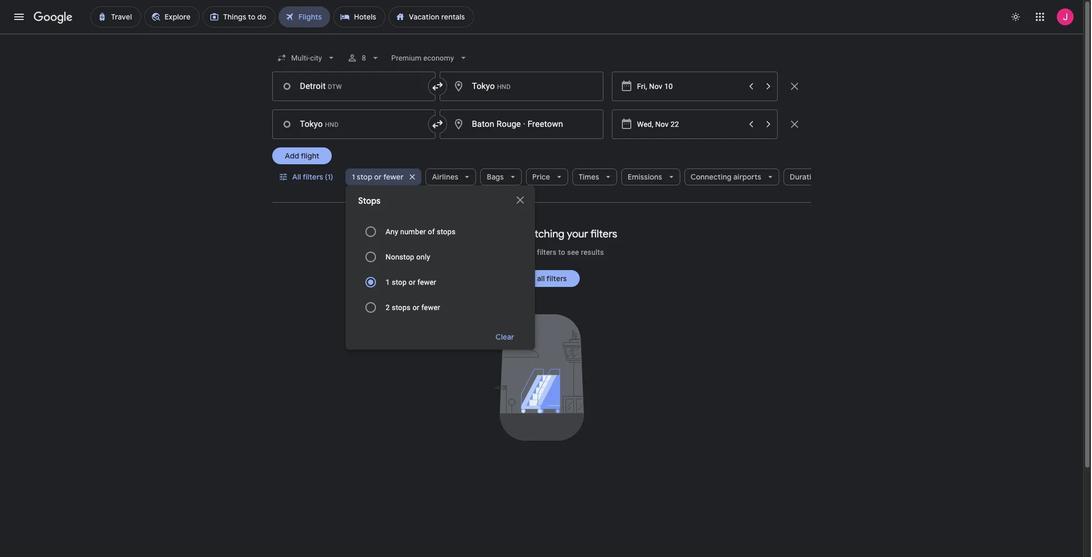 Task type: vqa. For each thing, say whether or not it's contained in the screenshot.
taxes
no



Task type: locate. For each thing, give the bounding box(es) containing it.
None search field
[[272, 45, 839, 350]]

stop
[[357, 172, 373, 182], [392, 278, 407, 287]]

options
[[482, 228, 518, 241]]

clear all filters
[[517, 274, 567, 284]]

fewer
[[384, 172, 404, 182], [418, 278, 437, 287], [422, 304, 441, 312]]

filters right all in the left of the page
[[547, 274, 567, 284]]

filters left (1)
[[303, 172, 323, 182]]

loading results progress bar
[[0, 34, 1084, 36]]

1 inside popup button
[[352, 172, 355, 182]]

baton
[[472, 119, 495, 129]]

all
[[292, 172, 301, 182]]

your
[[567, 228, 589, 241], [521, 248, 536, 257]]

filters left to
[[537, 248, 557, 257]]

0 vertical spatial 1 stop or fewer
[[352, 172, 404, 182]]

results
[[581, 248, 604, 257]]

all filters (1)
[[292, 172, 333, 182]]

2 swap origin and destination. image from the top
[[432, 118, 444, 131]]

1 stop or fewer inside 1 stop or fewer popup button
[[352, 172, 404, 182]]

1 horizontal spatial 1
[[386, 278, 390, 287]]

0 vertical spatial or
[[374, 172, 382, 182]]

price button
[[526, 164, 568, 190]]

stops right 2
[[392, 304, 411, 312]]

1 horizontal spatial stop
[[392, 278, 407, 287]]

stops right the of
[[437, 228, 456, 236]]

2 vertical spatial fewer
[[422, 304, 441, 312]]

or up stops
[[374, 172, 382, 182]]

fewer down "only"
[[418, 278, 437, 287]]

0 vertical spatial clear
[[517, 274, 536, 284]]

0 vertical spatial stop
[[357, 172, 373, 182]]

connecting
[[691, 172, 732, 182]]

times
[[579, 172, 600, 182]]

your up see
[[567, 228, 589, 241]]

0 horizontal spatial 1
[[352, 172, 355, 182]]

0 vertical spatial swap origin and destination. image
[[432, 80, 444, 93]]

try clearing your filters to see results
[[480, 248, 604, 257]]

connecting airports button
[[685, 164, 780, 190]]

1 inside stops option group
[[386, 278, 390, 287]]

1 vertical spatial your
[[521, 248, 536, 257]]

times button
[[573, 164, 618, 190]]

clear for clear
[[496, 333, 514, 342]]

filters inside button
[[547, 274, 567, 284]]

your right clearing
[[521, 248, 536, 257]]

1 stop or fewer up 2 stops or fewer
[[386, 278, 437, 287]]

2
[[386, 304, 390, 312]]

1 up 2
[[386, 278, 390, 287]]

filters
[[303, 172, 323, 182], [591, 228, 618, 241], [537, 248, 557, 257], [547, 274, 567, 284]]

8 button
[[343, 45, 385, 71]]

0 horizontal spatial stop
[[357, 172, 373, 182]]

clear for clear all filters
[[517, 274, 536, 284]]

swap origin and destination. image
[[432, 80, 444, 93], [432, 118, 444, 131]]

1 horizontal spatial clear
[[517, 274, 536, 284]]

clear
[[517, 274, 536, 284], [496, 333, 514, 342]]

0 horizontal spatial stops
[[392, 304, 411, 312]]

1 vertical spatial stop
[[392, 278, 407, 287]]

connecting airports
[[691, 172, 762, 182]]

1 vertical spatial 1
[[386, 278, 390, 287]]

swap origin and destination. image for departure text box
[[432, 80, 444, 93]]

1 horizontal spatial your
[[567, 228, 589, 241]]

1 vertical spatial or
[[409, 278, 416, 287]]

0 horizontal spatial your
[[521, 248, 536, 257]]

emissions
[[628, 172, 663, 182]]

1 swap origin and destination. image from the top
[[432, 80, 444, 93]]

no options matching your filters
[[466, 228, 618, 241]]

or inside popup button
[[374, 172, 382, 182]]

fewer inside popup button
[[384, 172, 404, 182]]

Departure text field
[[638, 72, 742, 101]]

1 vertical spatial clear
[[496, 333, 514, 342]]

main menu image
[[13, 11, 25, 23]]

to
[[559, 248, 566, 257]]

1 right (1)
[[352, 172, 355, 182]]

clear all filters button
[[504, 266, 580, 291]]

freetown
[[528, 119, 564, 129]]

close dialog image
[[514, 194, 527, 207]]

stop inside option group
[[392, 278, 407, 287]]

0 horizontal spatial clear
[[496, 333, 514, 342]]

swap origin and destination. image for departure text field
[[432, 118, 444, 131]]

add flight button
[[272, 148, 332, 164]]

1 vertical spatial swap origin and destination. image
[[432, 118, 444, 131]]

1
[[352, 172, 355, 182], [386, 278, 390, 287]]

0 vertical spatial fewer
[[384, 172, 404, 182]]

or right 2
[[413, 304, 420, 312]]

1 stop or fewer
[[352, 172, 404, 182], [386, 278, 437, 287]]

bags
[[487, 172, 504, 182]]

price
[[533, 172, 550, 182]]

0 vertical spatial 1
[[352, 172, 355, 182]]

add flight
[[285, 151, 319, 161]]

fewer left airlines
[[384, 172, 404, 182]]

None text field
[[272, 110, 436, 139], [440, 110, 604, 139], [272, 110, 436, 139], [440, 110, 604, 139]]

fewer right 2
[[422, 304, 441, 312]]

or up 2 stops or fewer
[[409, 278, 416, 287]]

stop down nonstop on the top
[[392, 278, 407, 287]]

None text field
[[272, 72, 436, 101], [440, 72, 604, 101], [272, 72, 436, 101], [440, 72, 604, 101]]

None field
[[272, 48, 341, 67], [387, 48, 473, 67], [272, 48, 341, 67], [387, 48, 473, 67]]

1 stop or fewer up stops
[[352, 172, 404, 182]]

1 vertical spatial 1 stop or fewer
[[386, 278, 437, 287]]

or
[[374, 172, 382, 182], [409, 278, 416, 287], [413, 304, 420, 312]]

any number of stops
[[386, 228, 456, 236]]

stops
[[437, 228, 456, 236], [392, 304, 411, 312]]

1 horizontal spatial stops
[[437, 228, 456, 236]]

no
[[466, 228, 480, 241]]

stops
[[358, 196, 381, 207]]

8
[[362, 54, 366, 62]]

stop up stops
[[357, 172, 373, 182]]



Task type: describe. For each thing, give the bounding box(es) containing it.
change appearance image
[[1004, 4, 1029, 30]]

only
[[417, 253, 431, 261]]

duration
[[790, 172, 821, 182]]

remove flight from tokyo to baton rouge or freetown on wed, nov 22 image
[[789, 118, 801, 131]]

·
[[524, 119, 526, 129]]

airlines button
[[426, 164, 477, 190]]

filters up results
[[591, 228, 618, 241]]

flight
[[301, 151, 319, 161]]

1 vertical spatial fewer
[[418, 278, 437, 287]]

any
[[386, 228, 399, 236]]

2 vertical spatial or
[[413, 304, 420, 312]]

add
[[285, 151, 299, 161]]

1 stop or fewer button
[[346, 164, 422, 190]]

bags button
[[481, 164, 522, 190]]

nonstop only
[[386, 253, 431, 261]]

stop inside popup button
[[357, 172, 373, 182]]

filters inside button
[[303, 172, 323, 182]]

emissions button
[[622, 164, 681, 190]]

0 vertical spatial your
[[567, 228, 589, 241]]

none search field containing stops
[[272, 45, 839, 350]]

all filters (1) button
[[272, 164, 342, 190]]

2 stops or fewer
[[386, 304, 441, 312]]

1 stop or fewer inside stops option group
[[386, 278, 437, 287]]

Departure text field
[[638, 110, 742, 139]]

clearing
[[492, 248, 519, 257]]

1 vertical spatial stops
[[392, 304, 411, 312]]

see
[[568, 248, 579, 257]]

matching
[[520, 228, 565, 241]]

duration button
[[784, 164, 839, 190]]

(1)
[[325, 172, 333, 182]]

of
[[428, 228, 435, 236]]

try
[[480, 248, 490, 257]]

clear button
[[483, 325, 527, 350]]

airports
[[734, 172, 762, 182]]

stops option group
[[358, 219, 523, 320]]

remove flight from detroit to tokyo on fri, nov 10 image
[[789, 80, 801, 93]]

airlines
[[432, 172, 459, 182]]

nonstop
[[386, 253, 415, 261]]

number
[[401, 228, 426, 236]]

0 vertical spatial stops
[[437, 228, 456, 236]]

rouge
[[497, 119, 521, 129]]

baton rouge · freetown
[[472, 119, 564, 129]]

all
[[537, 274, 545, 284]]



